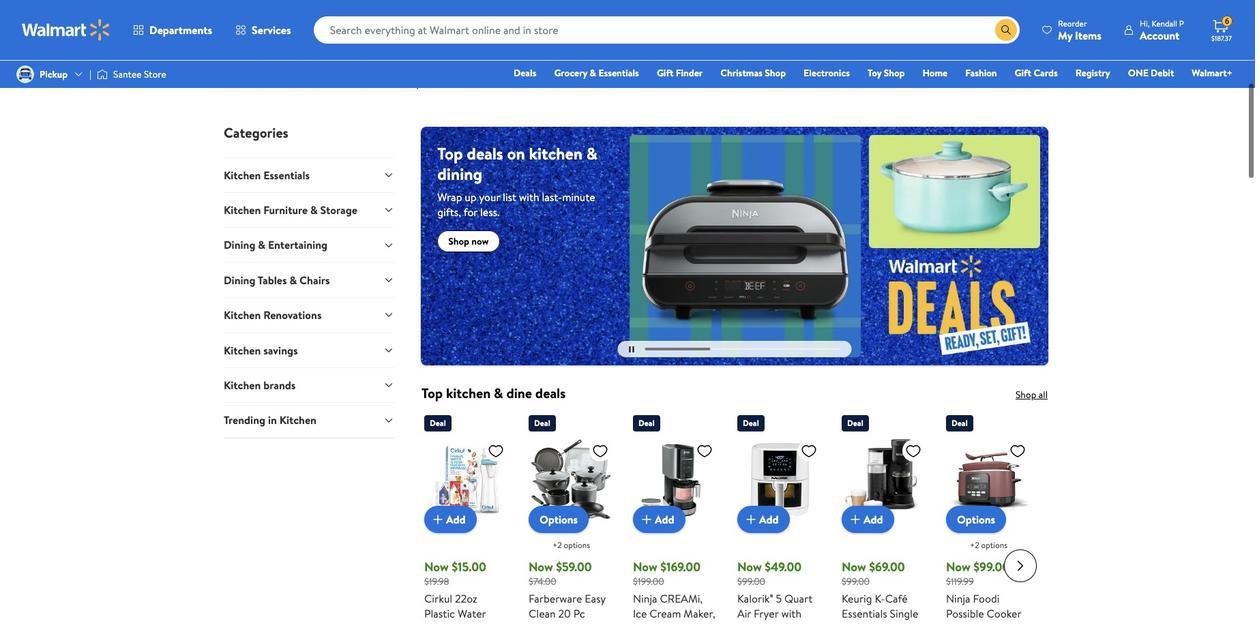 Task type: describe. For each thing, give the bounding box(es) containing it.
kitchen furniture & storage button
[[224, 192, 394, 227]]

fryers
[[407, 75, 435, 90]]

deal for now $15.00
[[430, 418, 446, 429]]

pc
[[573, 606, 585, 621]]

shop now link
[[437, 230, 500, 252]]

$74.00
[[529, 575, 556, 589]]

kitchen for kitchen essentials
[[224, 168, 261, 183]]

registry link
[[1069, 65, 1117, 80]]

cup
[[882, 621, 901, 621]]

deal for now $69.00
[[847, 418, 863, 429]]

+2 for $59.00
[[553, 540, 562, 552]]

add button for $169.00
[[633, 506, 685, 534]]

kitchen essentials
[[224, 168, 310, 183]]

trending in kitchen button
[[224, 403, 394, 438]]

add to favorites list, ninja creami, ice cream maker, 5 one-touch programs, (2) 16oz. pints with storage lids nc300 image
[[697, 443, 713, 460]]

$15.00
[[452, 559, 486, 576]]

now $59.00 $74.00 farberware easy clean 20 pc alumin
[[529, 559, 606, 621]]

sets
[[715, 75, 734, 90]]

electric roasters
[[518, 75, 595, 90]]

1 vertical spatial kitchen
[[446, 384, 491, 403]]

now for now $69.00
[[842, 559, 866, 576]]

p
[[1179, 17, 1184, 29]]

5 inside "now $169.00 $199.00 ninja creami, ice cream maker, 5 one-tou"
[[633, 621, 639, 621]]

ice
[[633, 606, 647, 621]]

gift for gift cards
[[1015, 66, 1031, 80]]

gift for gift finder
[[657, 66, 674, 80]]

$19.98
[[424, 575, 449, 589]]

Search search field
[[314, 16, 1020, 44]]

gift finder
[[657, 66, 703, 80]]

shop right christmas
[[765, 66, 786, 80]]

deal for now $49.00
[[743, 418, 759, 429]]

1 vertical spatial k-
[[871, 621, 882, 621]]

kitchen for kitchen brands
[[224, 378, 261, 393]]

$199.00
[[633, 575, 664, 589]]

add to cart image for now $15.00
[[430, 512, 446, 528]]

departments button
[[121, 14, 224, 46]]

fryer
[[754, 606, 779, 621]]

$59.00
[[556, 559, 592, 576]]

walmart image
[[22, 19, 111, 41]]

keurig
[[842, 591, 872, 606]]

water
[[458, 606, 486, 621]]

kitchen inside "top deals on kitchen & dining wrap up your list with last-minute gifts, for less."
[[529, 142, 583, 165]]

list
[[503, 189, 517, 204]]

$99.00 for now $49.00
[[737, 575, 765, 589]]

serveware
[[960, 75, 1009, 90]]

on
[[507, 142, 525, 165]]

kitchen renovations button
[[224, 298, 394, 333]]

essentials inside now $69.00 $99.00 keurig k-café essentials single serve k-cup p
[[842, 606, 887, 621]]

electronics link
[[798, 65, 856, 80]]

dining
[[437, 162, 482, 185]]

chairs
[[300, 273, 330, 288]]

$49.00
[[765, 559, 802, 576]]

shop left now
[[448, 234, 469, 248]]

essentials inside grocery & essentials "link"
[[599, 66, 639, 80]]

finder
[[676, 66, 703, 80]]

$99.00 inside now $99.00 $119.99 ninja foodi possible cooker 8.5qt mult
[[974, 559, 1010, 576]]

one debit
[[1128, 66, 1174, 80]]

8.5qt
[[946, 621, 971, 621]]

maker,
[[684, 606, 715, 621]]

cream
[[650, 606, 681, 621]]

options link for $59.00
[[529, 506, 589, 534]]

santee
[[113, 68, 142, 81]]

santee store
[[113, 68, 166, 81]]

microwaves link
[[207, 0, 334, 90]]

product group containing now $49.00
[[737, 410, 823, 621]]

product group containing now $169.00
[[633, 410, 718, 621]]

add for $15.00
[[446, 512, 466, 527]]

roasters
[[557, 75, 595, 90]]

keurig k-café essentials single serve k-cup pod coffee maker, black image
[[842, 438, 927, 523]]

services button
[[224, 14, 303, 46]]

cooker
[[987, 606, 1021, 621]]

$169.00
[[660, 559, 701, 576]]

top kitchen & dine deals
[[422, 384, 566, 403]]

now for now $15.00
[[424, 559, 449, 576]]

add to favorites list, keurig k-café essentials single serve k-cup pod coffee maker, black image
[[905, 443, 922, 460]]

last-
[[542, 189, 562, 204]]

20
[[558, 606, 571, 621]]

cirkul
[[424, 591, 452, 606]]

add to favorites list, cirkul 22oz plastic water bottle starter kit with blue lid and 2 flavor cartridges (fruit punch & mixed berry) image
[[488, 443, 504, 460]]

kitchen for kitchen renovations
[[224, 308, 261, 323]]

electronics
[[804, 66, 850, 80]]

add button for $49.00
[[737, 506, 790, 534]]

kitchen savings button
[[224, 333, 394, 368]]

toy
[[868, 66, 882, 80]]

1 horizontal spatial deals
[[535, 384, 566, 403]]

toy shop link
[[862, 65, 911, 80]]

+2 options for $99.00
[[970, 540, 1008, 552]]

deals
[[514, 66, 536, 80]]

product group containing now $69.00
[[842, 410, 927, 621]]

entertaining
[[268, 238, 328, 253]]

store
[[144, 68, 166, 81]]

Walmart Site-Wide search field
[[314, 16, 1020, 44]]

0 vertical spatial air
[[391, 75, 405, 90]]

for
[[464, 204, 478, 219]]

$69.00
[[869, 559, 905, 576]]

air inside the now $49.00 $99.00 kalorik® 5 quart air fryer with ceramic coati
[[737, 606, 751, 621]]

walmart+
[[1192, 66, 1233, 80]]

ninja for now $169.00
[[633, 591, 657, 606]]

add to cart image for now $69.00
[[847, 512, 864, 528]]

furniture
[[263, 203, 308, 218]]

cards
[[1034, 66, 1058, 80]]

deals link
[[508, 65, 543, 80]]

trending in kitchen
[[224, 413, 316, 428]]

now $69.00 $99.00 keurig k-café essentials single serve k-cup p
[[842, 559, 922, 621]]

product group containing now $59.00
[[529, 410, 614, 621]]

grocery
[[554, 66, 587, 80]]

add to favorites list, ninja foodi possible cooker 8.5qt multi-cooker, cherry tarte, mc1000wm image
[[1010, 443, 1026, 460]]

dining tables & chairs
[[224, 273, 330, 288]]

café
[[885, 591, 908, 606]]

kitchen brands
[[224, 378, 296, 393]]

ninja creami, ice cream maker, 5 one-touch programs, (2) 16oz. pints with storage lids nc300 image
[[633, 438, 718, 523]]

cirkul 22oz plastic water bottle starter kit with blue lid and 2 flavor cartridges (fruit punch & mixed berry) image
[[424, 438, 510, 523]]

options for $99.00
[[957, 513, 995, 528]]

kendall
[[1152, 17, 1177, 29]]

deal for now $99.00
[[952, 418, 968, 429]]

easy
[[585, 591, 606, 606]]

kitchen for kitchen savings
[[224, 343, 261, 358]]

single
[[890, 606, 918, 621]]

top for deals
[[437, 142, 463, 165]]

plastic
[[424, 606, 455, 621]]

& inside "top deals on kitchen & dining wrap up your list with last-minute gifts, for less."
[[587, 142, 598, 165]]

options link for $99.00
[[946, 506, 1006, 534]]

6
[[1225, 15, 1229, 27]]



Task type: vqa. For each thing, say whether or not it's contained in the screenshot.
'Privacy' in the your privacy choices link
no



Task type: locate. For each thing, give the bounding box(es) containing it.
trending
[[224, 413, 265, 428]]

0 horizontal spatial $99.00
[[737, 575, 765, 589]]

kitchen brands button
[[224, 368, 394, 403]]

with inside "top deals on kitchen & dining wrap up your list with last-minute gifts, for less."
[[519, 189, 539, 204]]

0 horizontal spatial essentials
[[263, 168, 310, 183]]

1 vertical spatial deals
[[535, 384, 566, 403]]

add to favorites list, farberware easy clean 20 pc aluminum nonstick cookware pots and pans set, gray image
[[592, 443, 609, 460]]

air left fryer
[[737, 606, 751, 621]]

1 horizontal spatial with
[[781, 606, 802, 621]]

options link up the next slide for product carousel list icon at the bottom right of page
[[946, 506, 1006, 534]]

& right grocery
[[590, 66, 596, 80]]

fashion link
[[959, 65, 1003, 80]]

gift left cards
[[1015, 66, 1031, 80]]

2 product group from the left
[[529, 410, 614, 621]]

shop
[[765, 66, 786, 80], [884, 66, 905, 80], [448, 234, 469, 248], [1016, 388, 1036, 402]]

gift cards
[[1015, 66, 1058, 80]]

2 options link from the left
[[946, 506, 1006, 534]]

2 add to cart image from the left
[[639, 512, 655, 528]]

options up "$119.99"
[[957, 513, 995, 528]]

4 add from the left
[[864, 512, 883, 527]]

+2 for $99.00
[[970, 540, 979, 552]]

dining for dining tables & chairs
[[224, 273, 255, 288]]

fashion
[[965, 66, 997, 80]]

0 horizontal spatial  image
[[16, 65, 34, 83]]

1 product group from the left
[[424, 410, 510, 621]]

2 +2 from the left
[[970, 540, 979, 552]]

1 add from the left
[[446, 512, 466, 527]]

gift inside "link"
[[1015, 66, 1031, 80]]

deals left on
[[467, 142, 503, 165]]

kitchen right in
[[279, 413, 316, 428]]

now $15.00 $19.98 cirkul 22oz plastic water bottle starter k
[[424, 559, 505, 621]]

search icon image
[[1001, 25, 1012, 35]]

kitchen down kitchen essentials
[[224, 203, 261, 218]]

shop now
[[448, 234, 489, 248]]

1 options from the left
[[564, 540, 590, 552]]

0 horizontal spatial +2 options
[[553, 540, 590, 552]]

next slide for product carousel list image
[[1004, 550, 1037, 582]]

gift cards link
[[1009, 65, 1064, 80]]

kitchen up kitchen savings in the bottom of the page
[[224, 308, 261, 323]]

6 $187.37
[[1212, 15, 1232, 43]]

& left storage
[[310, 203, 318, 218]]

now left $169.00
[[633, 559, 658, 576]]

options for now $59.00
[[564, 540, 590, 552]]

one
[[1128, 66, 1149, 80]]

1 horizontal spatial 5
[[776, 591, 782, 606]]

1 horizontal spatial options link
[[946, 506, 1006, 534]]

1 gift from the left
[[657, 66, 674, 80]]

 image left pickup
[[16, 65, 34, 83]]

savings
[[263, 343, 298, 358]]

deal for now $169.00
[[639, 418, 655, 429]]

debit
[[1151, 66, 1174, 80]]

6 product group from the left
[[946, 410, 1031, 621]]

$99.00 inside now $69.00 $99.00 keurig k-café essentials single serve k-cup p
[[842, 575, 870, 589]]

add for $169.00
[[655, 512, 674, 527]]

1 deal from the left
[[430, 418, 446, 429]]

dining tables & chairs button
[[224, 263, 394, 298]]

0 vertical spatial essentials
[[599, 66, 639, 80]]

1 +2 from the left
[[553, 540, 562, 552]]

kitchen inside kitchen savings dropdown button
[[224, 343, 261, 358]]

k- right keurig
[[875, 591, 885, 606]]

add button up "$49.00"
[[737, 506, 790, 534]]

1 ninja from the left
[[633, 591, 657, 606]]

dining up dining tables & chairs
[[224, 238, 255, 253]]

2 options from the left
[[957, 513, 995, 528]]

farberware easy clean 20 pc aluminum nonstick cookware pots and pans set, gray image
[[529, 438, 614, 523]]

pause image
[[629, 347, 634, 353]]

ninja inside now $99.00 $119.99 ninja foodi possible cooker 8.5qt mult
[[946, 591, 970, 606]]

options for $59.00
[[540, 513, 578, 528]]

0 vertical spatial k-
[[875, 591, 885, 606]]

& left dine
[[494, 384, 503, 403]]

your
[[479, 189, 500, 204]]

2 add from the left
[[655, 512, 674, 527]]

0 horizontal spatial options
[[564, 540, 590, 552]]

electric roasters link
[[493, 0, 619, 90]]

christmas shop
[[721, 66, 786, 80]]

now
[[424, 559, 449, 576], [529, 559, 553, 576], [633, 559, 658, 576], [737, 559, 762, 576], [842, 559, 866, 576], [946, 559, 971, 576]]

add up "$49.00"
[[759, 512, 779, 527]]

add
[[446, 512, 466, 527], [655, 512, 674, 527], [759, 512, 779, 527], [864, 512, 883, 527]]

5 left the quart
[[776, 591, 782, 606]]

now inside now $15.00 $19.98 cirkul 22oz plastic water bottle starter k
[[424, 559, 449, 576]]

kitchen inside kitchen essentials dropdown button
[[224, 168, 261, 183]]

5 product group from the left
[[842, 410, 927, 621]]

options up now $99.00 $119.99 ninja foodi possible cooker 8.5qt mult
[[981, 540, 1008, 552]]

now inside 'now $59.00 $74.00 farberware easy clean 20 pc alumin'
[[529, 559, 553, 576]]

ninja inside "now $169.00 $199.00 ninja creami, ice cream maker, 5 one-tou"
[[633, 591, 657, 606]]

1 horizontal spatial +2
[[970, 540, 979, 552]]

 image for santee store
[[97, 68, 108, 81]]

wrap
[[437, 189, 462, 204]]

0 vertical spatial dining
[[224, 238, 255, 253]]

add button up $69.00
[[842, 506, 894, 534]]

+2 options for $59.00
[[553, 540, 590, 552]]

brands
[[263, 378, 296, 393]]

carousel controls navigation
[[618, 341, 852, 358]]

0 horizontal spatial kitchen
[[446, 384, 491, 403]]

kitchen left savings at the left
[[224, 343, 261, 358]]

my
[[1058, 28, 1073, 43]]

1 horizontal spatial air
[[737, 606, 751, 621]]

2 dining from the top
[[224, 273, 255, 288]]

options up the $59.00
[[564, 540, 590, 552]]

kitchen inside kitchen brands dropdown button
[[224, 378, 261, 393]]

now up keurig
[[842, 559, 866, 576]]

0 horizontal spatial deals
[[467, 142, 503, 165]]

items
[[1075, 28, 1102, 43]]

departments
[[149, 23, 212, 38]]

0 horizontal spatial 5
[[633, 621, 639, 621]]

0 horizontal spatial with
[[519, 189, 539, 204]]

deals inside "top deals on kitchen & dining wrap up your list with last-minute gifts, for less."
[[467, 142, 503, 165]]

2 horizontal spatial essentials
[[842, 606, 887, 621]]

4 now from the left
[[737, 559, 762, 576]]

ninja for now $99.00
[[946, 591, 970, 606]]

$99.00 up kalorik®
[[737, 575, 765, 589]]

0 vertical spatial 5
[[776, 591, 782, 606]]

air left fryers
[[391, 75, 405, 90]]

1 horizontal spatial kitchen
[[529, 142, 583, 165]]

kalorik® 5 quart air fryer with ceramic coating and window, new, 13.5 in image
[[737, 438, 823, 523]]

0 vertical spatial kitchen
[[529, 142, 583, 165]]

1 vertical spatial essentials
[[263, 168, 310, 183]]

4 add button from the left
[[842, 506, 894, 534]]

3 deal from the left
[[639, 418, 655, 429]]

dining for dining & entertaining
[[224, 238, 255, 253]]

with inside the now $49.00 $99.00 kalorik® 5 quart air fryer with ceramic coati
[[781, 606, 802, 621]]

& inside "link"
[[590, 66, 596, 80]]

kitchen inside kitchen renovations dropdown button
[[224, 308, 261, 323]]

2 deal from the left
[[534, 418, 550, 429]]

product group
[[424, 410, 510, 621], [529, 410, 614, 621], [633, 410, 718, 621], [737, 410, 823, 621], [842, 410, 927, 621], [946, 410, 1031, 621]]

2 vertical spatial essentials
[[842, 606, 887, 621]]

1 vertical spatial 5
[[633, 621, 639, 621]]

ninja
[[633, 591, 657, 606], [946, 591, 970, 606]]

5 deal from the left
[[847, 418, 863, 429]]

$99.00 for now $69.00
[[842, 575, 870, 589]]

add button for $69.00
[[842, 506, 894, 534]]

1 horizontal spatial options
[[981, 540, 1008, 552]]

gift finder link
[[651, 65, 709, 80]]

0 vertical spatial with
[[519, 189, 539, 204]]

dining left tables
[[224, 273, 255, 288]]

6 deal from the left
[[952, 418, 968, 429]]

3 add to cart image from the left
[[743, 512, 759, 528]]

now up possible
[[946, 559, 971, 576]]

1 add button from the left
[[424, 506, 477, 534]]

kitchen essentials button
[[224, 157, 394, 192]]

foodi
[[973, 591, 1000, 606]]

0 vertical spatial top
[[437, 142, 463, 165]]

0 vertical spatial deals
[[467, 142, 503, 165]]

&
[[590, 66, 596, 80], [587, 142, 598, 165], [310, 203, 318, 218], [258, 238, 265, 253], [290, 273, 297, 288], [494, 384, 503, 403]]

all
[[1039, 388, 1048, 402]]

essentials inside kitchen essentials dropdown button
[[263, 168, 310, 183]]

pickup
[[40, 68, 68, 81]]

+2 up "$119.99"
[[970, 540, 979, 552]]

3 now from the left
[[633, 559, 658, 576]]

4 deal from the left
[[743, 418, 759, 429]]

christmas shop link
[[714, 65, 792, 80]]

deals right dine
[[535, 384, 566, 403]]

list containing microwaves
[[199, 0, 1056, 90]]

$99.00
[[974, 559, 1010, 576], [737, 575, 765, 589], [842, 575, 870, 589]]

5 inside the now $49.00 $99.00 kalorik® 5 quart air fryer with ceramic coati
[[776, 591, 782, 606]]

now left the $59.00
[[529, 559, 553, 576]]

kitchen renovations
[[224, 308, 322, 323]]

1 +2 options from the left
[[553, 540, 590, 552]]

2 gift from the left
[[1015, 66, 1031, 80]]

+2 options
[[553, 540, 590, 552], [970, 540, 1008, 552]]

3 add button from the left
[[737, 506, 790, 534]]

1 vertical spatial top
[[422, 384, 443, 403]]

with right list
[[519, 189, 539, 204]]

essentials
[[599, 66, 639, 80], [263, 168, 310, 183], [842, 606, 887, 621]]

1 horizontal spatial options
[[957, 513, 995, 528]]

ninja down $199.00
[[633, 591, 657, 606]]

0 horizontal spatial +2
[[553, 540, 562, 552]]

grocery & essentials link
[[548, 65, 645, 80]]

gift
[[657, 66, 674, 80], [1015, 66, 1031, 80]]

now up the cirkul
[[424, 559, 449, 576]]

now inside "now $169.00 $199.00 ninja creami, ice cream maker, 5 one-tou"
[[633, 559, 658, 576]]

$99.00 inside the now $49.00 $99.00 kalorik® 5 quart air fryer with ceramic coati
[[737, 575, 765, 589]]

k- right serve
[[871, 621, 882, 621]]

1 horizontal spatial $99.00
[[842, 575, 870, 589]]

reorder
[[1058, 17, 1087, 29]]

& left entertaining on the top
[[258, 238, 265, 253]]

kitchen up trending
[[224, 378, 261, 393]]

 image for pickup
[[16, 65, 34, 83]]

top deals on kitchen & dining wrap up your list with last-minute gifts, for less.
[[437, 142, 598, 219]]

& up minute
[[587, 142, 598, 165]]

shop right the toy on the right top of the page
[[884, 66, 905, 80]]

5 left "one-"
[[633, 621, 639, 621]]

add button up $169.00
[[633, 506, 685, 534]]

deal
[[430, 418, 446, 429], [534, 418, 550, 429], [639, 418, 655, 429], [743, 418, 759, 429], [847, 418, 863, 429], [952, 418, 968, 429]]

kitchen
[[529, 142, 583, 165], [446, 384, 491, 403]]

0 horizontal spatial air
[[391, 75, 405, 90]]

1 horizontal spatial ninja
[[946, 591, 970, 606]]

1 horizontal spatial gift
[[1015, 66, 1031, 80]]

1 horizontal spatial  image
[[97, 68, 108, 81]]

kitchen right on
[[529, 142, 583, 165]]

home link
[[916, 65, 954, 80]]

in
[[268, 413, 277, 428]]

3 add from the left
[[759, 512, 779, 527]]

microwaves
[[243, 75, 298, 90]]

possible
[[946, 606, 984, 621]]

add to cart image for now $169.00
[[639, 512, 655, 528]]

$99.00 up keurig
[[842, 575, 870, 589]]

serveware link
[[921, 0, 1048, 90]]

list
[[199, 0, 1056, 90]]

3 product group from the left
[[633, 410, 718, 621]]

2 options from the left
[[981, 540, 1008, 552]]

+2 up the $59.00
[[553, 540, 562, 552]]

 image
[[16, 65, 34, 83], [97, 68, 108, 81]]

grocery & essentials
[[554, 66, 639, 80]]

now inside the now $49.00 $99.00 kalorik® 5 quart air fryer with ceramic coati
[[737, 559, 762, 576]]

now up kalorik®
[[737, 559, 762, 576]]

now inside now $69.00 $99.00 keurig k-café essentials single serve k-cup p
[[842, 559, 866, 576]]

+2 options up now $99.00 $119.99 ninja foodi possible cooker 8.5qt mult
[[970, 540, 1008, 552]]

$187.37
[[1212, 33, 1232, 43]]

hi, kendall p account
[[1140, 17, 1184, 43]]

& right tables
[[290, 273, 297, 288]]

quart
[[784, 591, 813, 606]]

one debit link
[[1122, 65, 1180, 80]]

now $49.00 $99.00 kalorik® 5 quart air fryer with ceramic coati
[[737, 559, 817, 621]]

registry
[[1076, 66, 1110, 80]]

+2 options up the $59.00
[[553, 540, 590, 552]]

flatware
[[822, 75, 862, 90]]

kitchen inside kitchen furniture & storage dropdown button
[[224, 203, 261, 218]]

add button up '$15.00'
[[424, 506, 477, 534]]

1 vertical spatial air
[[737, 606, 751, 621]]

1 horizontal spatial essentials
[[599, 66, 639, 80]]

add up $169.00
[[655, 512, 674, 527]]

 image right |
[[97, 68, 108, 81]]

add to cart image
[[430, 512, 446, 528], [639, 512, 655, 528], [743, 512, 759, 528], [847, 512, 864, 528]]

$99.00 up foodi at right bottom
[[974, 559, 1010, 576]]

kitchen left dine
[[446, 384, 491, 403]]

now for now $169.00
[[633, 559, 658, 576]]

6 now from the left
[[946, 559, 971, 576]]

0 horizontal spatial options link
[[529, 506, 589, 534]]

now for now $59.00
[[529, 559, 553, 576]]

now $99.00 $119.99 ninja foodi possible cooker 8.5qt mult
[[946, 559, 1021, 621]]

2 ninja from the left
[[946, 591, 970, 606]]

home
[[923, 66, 948, 80]]

now inside now $99.00 $119.99 ninja foodi possible cooker 8.5qt mult
[[946, 559, 971, 576]]

1 now from the left
[[424, 559, 449, 576]]

4 add to cart image from the left
[[847, 512, 864, 528]]

2 +2 options from the left
[[970, 540, 1008, 552]]

now for now $49.00
[[737, 559, 762, 576]]

product group containing now $15.00
[[424, 410, 510, 621]]

1 vertical spatial dining
[[224, 273, 255, 288]]

now for now $99.00
[[946, 559, 971, 576]]

ninja foodi possible cooker 8.5qt multi-cooker, cherry tarte, mc1000wm image
[[946, 438, 1031, 523]]

top inside "top deals on kitchen & dining wrap up your list with last-minute gifts, for less."
[[437, 142, 463, 165]]

with right fryer
[[781, 606, 802, 621]]

0 horizontal spatial gift
[[657, 66, 674, 80]]

account
[[1140, 28, 1180, 43]]

1 vertical spatial with
[[781, 606, 802, 621]]

2 now from the left
[[529, 559, 553, 576]]

kitchen down categories
[[224, 168, 261, 183]]

gift left finder
[[657, 66, 674, 80]]

0 horizontal spatial ninja
[[633, 591, 657, 606]]

shop left all
[[1016, 388, 1036, 402]]

clean
[[529, 606, 556, 621]]

add to favorites list, kalorik® 5 quart air fryer with ceramic coating and window, new, 13.5 in image
[[801, 443, 817, 460]]

add button for $15.00
[[424, 506, 477, 534]]

1 options from the left
[[540, 513, 578, 528]]

deal for now $59.00
[[534, 418, 550, 429]]

0 horizontal spatial options
[[540, 513, 578, 528]]

options for now $99.00
[[981, 540, 1008, 552]]

christmas
[[721, 66, 763, 80]]

2 add button from the left
[[633, 506, 685, 534]]

renovations
[[263, 308, 322, 323]]

1 add to cart image from the left
[[430, 512, 446, 528]]

4 product group from the left
[[737, 410, 823, 621]]

1 options link from the left
[[529, 506, 589, 534]]

gifts,
[[437, 204, 461, 219]]

electric
[[518, 75, 554, 90]]

options link up the $59.00
[[529, 506, 589, 534]]

kitchen
[[224, 168, 261, 183], [224, 203, 261, 218], [224, 308, 261, 323], [224, 343, 261, 358], [224, 378, 261, 393], [279, 413, 316, 428]]

kitchen inside trending in kitchen dropdown button
[[279, 413, 316, 428]]

add up $69.00
[[864, 512, 883, 527]]

add to cart image for now $49.00
[[743, 512, 759, 528]]

1 horizontal spatial +2 options
[[970, 540, 1008, 552]]

ninja down "$119.99"
[[946, 591, 970, 606]]

up
[[465, 189, 476, 204]]

kalorik®
[[737, 591, 773, 606]]

5 now from the left
[[842, 559, 866, 576]]

1 dining from the top
[[224, 238, 255, 253]]

add for $49.00
[[759, 512, 779, 527]]

5
[[776, 591, 782, 606], [633, 621, 639, 621]]

ceramic
[[737, 621, 777, 621]]

product group containing now $99.00
[[946, 410, 1031, 621]]

add for $69.00
[[864, 512, 883, 527]]

add up '$15.00'
[[446, 512, 466, 527]]

options up the $59.00
[[540, 513, 578, 528]]

22oz
[[455, 591, 477, 606]]

air fryers
[[391, 75, 435, 90]]

top for kitchen
[[422, 384, 443, 403]]

kitchen for kitchen furniture & storage
[[224, 203, 261, 218]]

minute
[[562, 189, 595, 204]]

2 horizontal spatial $99.00
[[974, 559, 1010, 576]]



